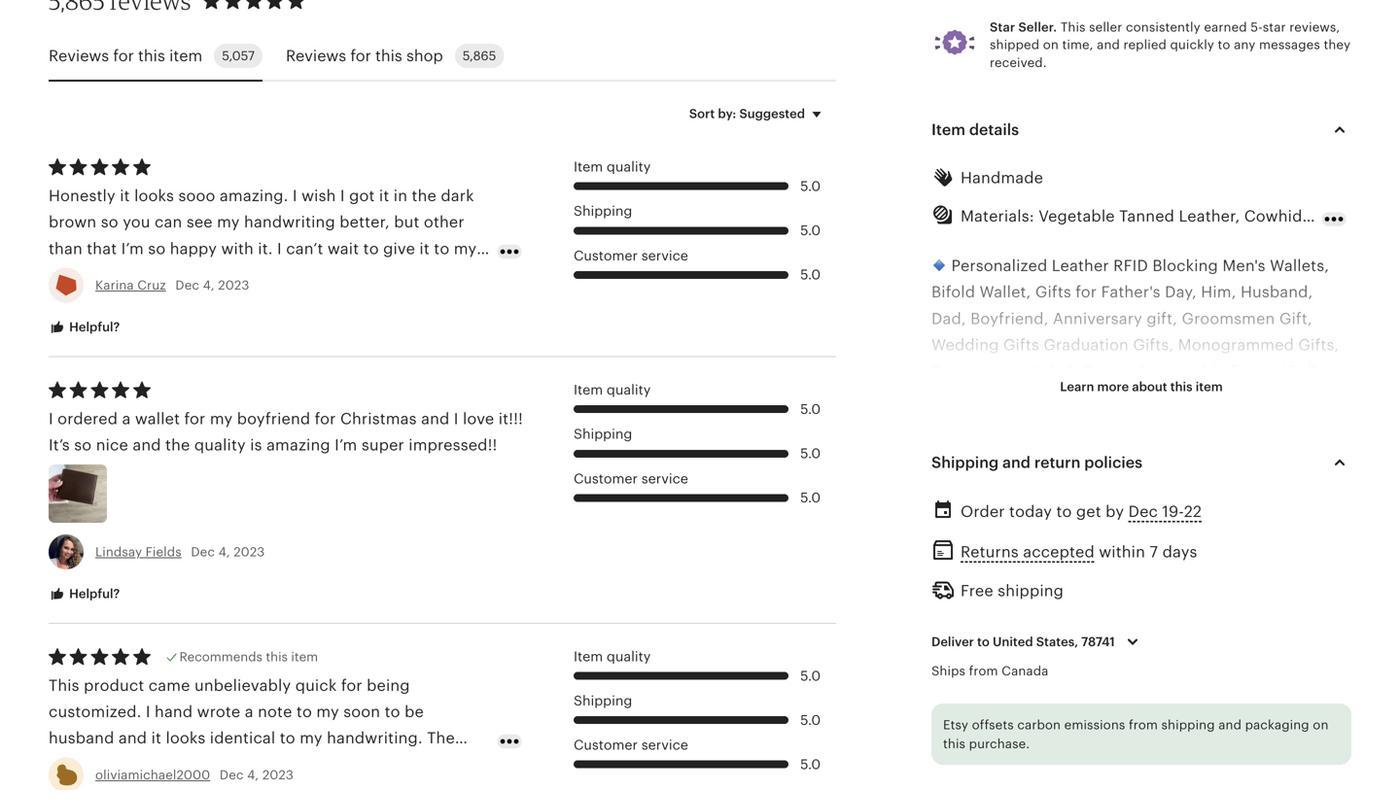 Task type: locate. For each thing, give the bounding box(es) containing it.
quality inside this product came unbelievably quick for being customized. i hand wrote a note to my soon to be husband and it looks identical to my handwriting. the wallet is high quality and the material is outstanding. i would absolutely shop here again.
[[152, 756, 204, 774]]

helpful?
[[66, 320, 120, 335], [66, 587, 120, 601]]

1 vertical spatial customer service
[[574, 471, 688, 487]]

helpful? down karina
[[66, 320, 120, 335]]

1 vertical spatial item
[[1196, 380, 1223, 394]]

fiancé
[[49, 266, 95, 284]]

0 horizontal spatial your
[[1000, 469, 1034, 486]]

they
[[1324, 38, 1351, 52]]

you left the can
[[123, 214, 150, 231]]

2 vertical spatial item quality
[[574, 650, 651, 665]]

so right it's
[[74, 437, 92, 454]]

2 service from the top
[[642, 471, 688, 487]]

are up leather.
[[1042, 548, 1066, 566]]

with up doesn't
[[1307, 707, 1340, 724]]

is down boyfriend
[[250, 437, 262, 454]]

1 vertical spatial 2023
[[234, 545, 265, 559]]

more inside dropdown button
[[1097, 380, 1129, 394]]

into
[[956, 760, 985, 777]]

star
[[990, 20, 1015, 35]]

star seller.
[[990, 20, 1057, 35]]

2 horizontal spatial in
[[1289, 707, 1303, 724]]

2 5.0 from the top
[[800, 223, 821, 238]]

my down other at the left of page
[[454, 240, 477, 258]]

1 vertical spatial looks
[[166, 730, 206, 748]]

this inside this product came unbelievably quick for being customized. i hand wrote a note to my soon to be husband and it looks identical to my handwriting. the wallet is high quality and the material is outstanding. i would absolutely shop here again.
[[49, 677, 79, 695]]

0 vertical spatial with
[[221, 240, 254, 258]]

so right the identity
[[1221, 733, 1239, 751]]

wait
[[328, 240, 359, 258]]

quality,
[[1103, 442, 1159, 460]]

1 vertical spatial your
[[1121, 733, 1155, 751]]

1 horizontal spatial grain
[[1176, 601, 1215, 618]]

1 horizontal spatial reviews
[[286, 47, 346, 65]]

about
[[1132, 380, 1168, 394]]

and inside "🔵   our wallets are made from the finest vegetable- tanned full-grain leather. the perks of having the wallet made from premium quality full-grain leather makes the wallet age backward; the color becomes more vibrant and pretty."
[[989, 654, 1018, 671]]

service for this product came unbelievably quick for being customized. i hand wrote a note to my soon to be husband and it looks identical to my handwriting. the wallet is high quality and the material is outstanding. i would absolutely shop here again.
[[642, 738, 688, 753]]

1 vertical spatial that
[[1294, 442, 1324, 460]]

protective
[[1163, 442, 1241, 460]]

gift,
[[1280, 310, 1313, 328]]

you inside 🟢   do you need a high-quality, protective wallet that will hold your valuables in a secure and stylish way? you have come to the right place!
[[977, 442, 1004, 460]]

the down within
[[1123, 575, 1151, 592]]

and down protective
[[1200, 469, 1228, 486]]

shop
[[407, 47, 443, 65], [182, 783, 219, 791]]

wallet up would
[[49, 756, 94, 774]]

0 horizontal spatial in
[[394, 187, 408, 205]]

made down tanned
[[932, 601, 974, 618]]

2 vertical spatial rfid
[[932, 733, 966, 751]]

for inside this product came unbelievably quick for being customized. i hand wrote a note to my soon to be husband and it looks identical to my handwriting. the wallet is high quality and the material is outstanding. i would absolutely shop here again.
[[341, 677, 362, 695]]

gifts, up full-
[[1299, 337, 1339, 354]]

a left "note"
[[245, 704, 254, 721]]

the up outstanding.
[[427, 730, 455, 748]]

that right than at top
[[87, 240, 117, 258]]

ordered
[[58, 410, 118, 428]]

1 reviews from the left
[[49, 47, 109, 65]]

2 helpful? from the top
[[66, 587, 120, 601]]

shipping and return policies button
[[914, 440, 1369, 486]]

7
[[1150, 543, 1158, 561]]

full- up the 'color'
[[1147, 601, 1176, 618]]

more down makes
[[1272, 627, 1311, 645]]

1 vertical spatial helpful?
[[66, 587, 120, 601]]

husband,
[[1241, 284, 1313, 301]]

returns accepted button
[[961, 538, 1095, 566]]

0 vertical spatial 4,
[[203, 278, 215, 293]]

2 vertical spatial service
[[642, 738, 688, 753]]

1 vertical spatial helpful? button
[[34, 577, 135, 613]]

and right the nice
[[133, 437, 161, 454]]

1 vertical spatial in
[[1114, 469, 1128, 486]]

this right about
[[1171, 380, 1193, 394]]

lindsay
[[95, 545, 142, 559]]

helpful? button down the lindsay
[[34, 577, 135, 613]]

is inside i ordered a wallet for my boyfriend for christmas and i love it!!! it's so nice and the quality is amazing i'm super impressed!!
[[250, 437, 262, 454]]

high-
[[1064, 442, 1103, 460]]

any
[[1234, 38, 1256, 52]]

4, right fields on the bottom of the page
[[218, 545, 230, 559]]

0 horizontal spatial with
[[221, 240, 254, 258]]

with left it.
[[221, 240, 254, 258]]

looks inside honestly it looks sooo amazing. i wish i got it in the dark brown so you can see my handwriting better, but other than that i'm so happy with it. i can't wait to give it to my fiancé
[[134, 187, 174, 205]]

to down carbon on the right bottom of page
[[1041, 733, 1056, 751]]

this left the 5,057
[[138, 47, 165, 65]]

a inside this product came unbelievably quick for being customized. i hand wrote a note to my soon to be husband and it looks identical to my handwriting. the wallet is high quality and the material is outstanding. i would absolutely shop here again.
[[245, 704, 254, 721]]

the down valuables
[[1071, 495, 1095, 513]]

the up here
[[241, 756, 266, 774]]

shop left the 5,865
[[407, 47, 443, 65]]

tanned
[[932, 575, 985, 592]]

unbelievably
[[194, 677, 291, 695]]

leather down initials
[[977, 389, 1034, 407]]

your up come
[[1000, 469, 1034, 486]]

with inside 🔹  personalized leather rfid blocking men's wallets, bifold wallet, gifts for father's day, him, husband, dad, boyfriend, anniversary gift, groomsmen gift, wedding gifts graduation gifts, monogrammed gifts, engraving initials & quotes l vegetable tanned full- grain leather wallet with rfid blocking:
[[1090, 389, 1122, 407]]

so down the can
[[148, 240, 166, 258]]

1 service from the top
[[642, 248, 688, 263]]

wallet up 'vibrant'
[[961, 627, 1006, 645]]

the inside honestly it looks sooo amazing. i wish i got it in the dark brown so you can see my handwriting better, but other than that i'm so happy with it. i can't wait to give it to my fiancé
[[412, 187, 437, 205]]

item
[[169, 47, 203, 65], [1196, 380, 1223, 394], [291, 650, 318, 665]]

the left the 'color'
[[1125, 627, 1150, 645]]

2 horizontal spatial with
[[1307, 707, 1340, 724]]

in
[[394, 187, 408, 205], [1114, 469, 1128, 486], [1289, 707, 1303, 724]]

looks down hand
[[166, 730, 206, 748]]

&
[[1066, 363, 1077, 380]]

2 vertical spatial customer
[[574, 738, 638, 753]]

0 vertical spatial your
[[1000, 469, 1034, 486]]

1 vertical spatial are
[[1221, 707, 1245, 724]]

having
[[1221, 575, 1272, 592]]

2 customer from the top
[[574, 471, 638, 487]]

doesn't
[[1292, 733, 1348, 751]]

0 vertical spatial you
[[123, 214, 150, 231]]

item inside tab list
[[169, 47, 203, 65]]

dec
[[175, 278, 199, 293], [1129, 503, 1158, 521], [191, 545, 215, 559], [220, 768, 244, 783]]

looks inside this product came unbelievably quick for being customized. i hand wrote a note to my soon to be husband and it looks identical to my handwriting. the wallet is high quality and the material is outstanding. i would absolutely shop here again.
[[166, 730, 206, 748]]

0 vertical spatial wallets
[[985, 548, 1037, 566]]

blocking
[[1153, 257, 1218, 275]]

made up leather.
[[1070, 548, 1112, 566]]

0 horizontal spatial gifts,
[[1133, 337, 1174, 354]]

to left united at bottom
[[977, 635, 990, 650]]

3 item quality from the top
[[574, 650, 651, 665]]

0 vertical spatial customer
[[574, 248, 638, 263]]

2 vertical spatial with
[[1307, 707, 1340, 724]]

2 horizontal spatial that
[[1294, 442, 1324, 460]]

0 vertical spatial helpful?
[[66, 320, 120, 335]]

are inside "🔵   our wallets are made from the finest vegetable- tanned full-grain leather. the perks of having the wallet made from premium quality full-grain leather makes the wallet age backward; the color becomes more vibrant and pretty."
[[1042, 548, 1066, 566]]

than
[[49, 240, 83, 258]]

0 vertical spatial gifts
[[1036, 284, 1072, 301]]

i left wish
[[293, 187, 297, 205]]

from down free shipping
[[978, 601, 1014, 618]]

wallet
[[135, 410, 180, 428], [1245, 442, 1290, 460], [1305, 575, 1350, 592], [961, 627, 1006, 645], [49, 756, 94, 774]]

2 vertical spatial that
[[1243, 733, 1273, 751]]

1 vertical spatial on
[[1313, 718, 1329, 733]]

your inside 🟢   do you need a high-quality, protective wallet that will hold your valuables in a secure and stylish way? you have come to the right place!
[[1000, 469, 1034, 486]]

shop inside this product came unbelievably quick for being customized. i hand wrote a note to my soon to be husband and it looks identical to my handwriting. the wallet is high quality and the material is outstanding. i would absolutely shop here again.
[[182, 783, 219, 791]]

amazing.
[[220, 187, 288, 205]]

this up customized.
[[49, 677, 79, 695]]

united
[[993, 635, 1033, 650]]

with inside "🔴   alongside its durability, our wallets are built-in with rfid blocking to protect your identity so that it doesn't go into the wrong hands."
[[1307, 707, 1340, 724]]

the inside i ordered a wallet for my boyfriend for christmas and i love it!!! it's so nice and the quality is amazing i'm super impressed!!
[[165, 437, 190, 454]]

2023 for lindsay fields dec 4, 2023
[[234, 545, 265, 559]]

so right brown
[[101, 214, 118, 231]]

more
[[1097, 380, 1129, 394], [1272, 627, 1311, 645]]

1 vertical spatial service
[[642, 471, 688, 487]]

1 vertical spatial i'm
[[335, 437, 357, 454]]

with
[[221, 240, 254, 258], [1090, 389, 1122, 407], [1307, 707, 1340, 724]]

0 vertical spatial more
[[1097, 380, 1129, 394]]

item up quick
[[291, 650, 318, 665]]

would
[[49, 783, 95, 791]]

is right material
[[336, 756, 348, 774]]

1 horizontal spatial 4,
[[218, 545, 230, 559]]

item details
[[932, 121, 1019, 139]]

item left the 5,057
[[169, 47, 203, 65]]

2 horizontal spatial item
[[1196, 380, 1223, 394]]

the up 'vibrant'
[[932, 627, 956, 645]]

dec right fields on the bottom of the page
[[191, 545, 215, 559]]

1 horizontal spatial on
[[1313, 718, 1329, 733]]

2 vertical spatial in
[[1289, 707, 1303, 724]]

rfid up father's
[[1114, 257, 1148, 275]]

1 horizontal spatial leather
[[1052, 257, 1109, 275]]

brown
[[49, 214, 97, 231]]

on inside this seller consistently earned 5-star reviews, shipped on time, and replied quickly to any messages they received.
[[1043, 38, 1059, 52]]

this for seller
[[1061, 20, 1086, 35]]

you right do
[[977, 442, 1004, 460]]

0 vertical spatial looks
[[134, 187, 174, 205]]

this inside this seller consistently earned 5-star reviews, shipped on time, and replied quickly to any messages they received.
[[1061, 20, 1086, 35]]

way?
[[1285, 469, 1323, 486]]

1 horizontal spatial your
[[1121, 733, 1155, 751]]

tab list containing reviews for this item
[[49, 32, 836, 82]]

helpful? down the lindsay
[[66, 587, 120, 601]]

sort by: suggested
[[689, 107, 805, 121]]

vegetable-
[[1233, 548, 1313, 566]]

etsy offsets carbon emissions from shipping and packaging on this purchase.
[[943, 718, 1329, 752]]

1 vertical spatial leather
[[977, 389, 1034, 407]]

3 5.0 from the top
[[800, 268, 821, 283]]

5 5.0 from the top
[[800, 446, 821, 461]]

i'm up karina cruz link
[[121, 240, 144, 258]]

1 horizontal spatial full-
[[1147, 601, 1176, 618]]

0 horizontal spatial are
[[1042, 548, 1066, 566]]

suggested
[[740, 107, 805, 121]]

0 vertical spatial 2023
[[218, 278, 249, 293]]

received.
[[990, 55, 1047, 70]]

3 service from the top
[[642, 738, 688, 753]]

looks up the can
[[134, 187, 174, 205]]

him,
[[1201, 284, 1237, 301]]

reviews for reviews for this shop
[[286, 47, 346, 65]]

1 vertical spatial you
[[977, 442, 1004, 460]]

1 customer from the top
[[574, 248, 638, 263]]

wallet up stylish
[[1245, 442, 1290, 460]]

on up doesn't
[[1313, 718, 1329, 733]]

0 vertical spatial full-
[[989, 575, 1019, 592]]

and left built-
[[1219, 718, 1242, 733]]

1 vertical spatial shipping
[[1162, 718, 1215, 733]]

1 horizontal spatial the
[[1123, 575, 1151, 592]]

to inside the deliver to united states, 78741 dropdown button
[[977, 635, 990, 650]]

0 horizontal spatial this
[[49, 677, 79, 695]]

this seller consistently earned 5-star reviews, shipped on time, and replied quickly to any messages they received.
[[990, 20, 1351, 70]]

finest
[[1186, 548, 1228, 566]]

rfid
[[1114, 257, 1148, 275], [1127, 389, 1161, 407], [932, 733, 966, 751]]

my right the see
[[217, 214, 240, 231]]

that
[[87, 240, 117, 258], [1294, 442, 1324, 460], [1243, 733, 1273, 751]]

0 vertical spatial that
[[87, 240, 117, 258]]

to down quick
[[297, 704, 312, 721]]

it down packaging at the right of page
[[1277, 733, 1288, 751]]

boyfriend
[[237, 410, 310, 428]]

in inside honestly it looks sooo amazing. i wish i got it in the dark brown so you can see my handwriting better, but other than that i'm so happy with it. i can't wait to give it to my fiancé
[[394, 187, 408, 205]]

carbon
[[1018, 718, 1061, 733]]

wallets inside "🔵   our wallets are made from the finest vegetable- tanned full-grain leather. the perks of having the wallet made from premium quality full-grain leather makes the wallet age backward; the color becomes more vibrant and pretty."
[[985, 548, 1037, 566]]

will
[[932, 469, 957, 486]]

on for shipped
[[1043, 38, 1059, 52]]

0 vertical spatial i'm
[[121, 240, 144, 258]]

impressed!!
[[409, 437, 497, 454]]

4, up here
[[247, 768, 259, 783]]

that down packaging at the right of page
[[1243, 733, 1273, 751]]

0 horizontal spatial item
[[169, 47, 203, 65]]

it's
[[49, 437, 70, 454]]

0 vertical spatial on
[[1043, 38, 1059, 52]]

1 horizontal spatial i'm
[[335, 437, 357, 454]]

a inside i ordered a wallet for my boyfriend for christmas and i love it!!! it's so nice and the quality is amazing i'm super impressed!!
[[122, 410, 131, 428]]

1 horizontal spatial with
[[1090, 389, 1122, 407]]

0 vertical spatial item
[[169, 47, 203, 65]]

in up 'right'
[[1114, 469, 1128, 486]]

offsets
[[972, 718, 1014, 733]]

dad,
[[932, 310, 966, 328]]

and up here
[[208, 756, 237, 774]]

our
[[1134, 707, 1160, 724]]

i'm inside i ordered a wallet for my boyfriend for christmas and i love it!!! it's so nice and the quality is amazing i'm super impressed!!
[[335, 437, 357, 454]]

the inside this product came unbelievably quick for being customized. i hand wrote a note to my soon to be husband and it looks identical to my handwriting. the wallet is high quality and the material is outstanding. i would absolutely shop here again.
[[241, 756, 266, 774]]

better,
[[340, 214, 390, 231]]

item quality
[[574, 160, 651, 175], [574, 383, 651, 398], [574, 650, 651, 665]]

1 5.0 from the top
[[800, 179, 821, 194]]

1 gifts, from the left
[[1133, 337, 1174, 354]]

on for packaging
[[1313, 718, 1329, 733]]

0 horizontal spatial shop
[[182, 783, 219, 791]]

2 item quality from the top
[[574, 383, 651, 398]]

that inside "🔴   alongside its durability, our wallets are built-in with rfid blocking to protect your identity so that it doesn't go into the wrong hands."
[[1243, 733, 1273, 751]]

customer service for honestly it looks sooo amazing. i wish i got it in the dark brown so you can see my handwriting better, but other than that i'm so happy with it. i can't wait to give it to my fiancé
[[574, 248, 688, 263]]

1 horizontal spatial wallets
[[1164, 707, 1217, 724]]

item quality for honestly it looks sooo amazing. i wish i got it in the dark brown so you can see my handwriting better, but other than that i'm so happy with it. i can't wait to give it to my fiancé
[[574, 160, 651, 175]]

item
[[932, 121, 966, 139], [574, 160, 603, 175], [574, 383, 603, 398], [574, 650, 603, 665]]

4, down happy
[[203, 278, 215, 293]]

hand
[[155, 704, 193, 721]]

makes
[[1277, 601, 1325, 618]]

1 vertical spatial full-
[[1147, 601, 1176, 618]]

initials
[[1012, 363, 1062, 380]]

1 horizontal spatial in
[[1114, 469, 1128, 486]]

1 vertical spatial 4,
[[218, 545, 230, 559]]

is left 'high'
[[98, 756, 110, 774]]

my left boyfriend
[[210, 410, 233, 428]]

i right it.
[[277, 240, 282, 258]]

22
[[1184, 503, 1202, 521]]

0 vertical spatial service
[[642, 248, 688, 263]]

anniversary
[[1053, 310, 1143, 328]]

my inside i ordered a wallet for my boyfriend for christmas and i love it!!! it's so nice and the quality is amazing i'm super impressed!!
[[210, 410, 233, 428]]

gifts right the wallet,
[[1036, 284, 1072, 301]]

2 helpful? button from the top
[[34, 577, 135, 613]]

to down other at the left of page
[[434, 240, 450, 258]]

and up impressed!!
[[421, 410, 450, 428]]

0 vertical spatial shop
[[407, 47, 443, 65]]

0 horizontal spatial grain
[[1019, 575, 1058, 592]]

wallets up free shipping
[[985, 548, 1037, 566]]

blocking
[[971, 733, 1036, 751]]

to down valuables
[[1051, 495, 1066, 513]]

1 vertical spatial customer
[[574, 471, 638, 487]]

in inside "🔴   alongside its durability, our wallets are built-in with rfid blocking to protect your identity so that it doesn't go into the wrong hands."
[[1289, 707, 1303, 724]]

full-
[[989, 575, 1019, 592], [1147, 601, 1176, 618]]

full- down returns
[[989, 575, 1019, 592]]

to
[[1218, 38, 1231, 52], [363, 240, 379, 258], [434, 240, 450, 258], [1051, 495, 1066, 513], [1057, 503, 1072, 521], [977, 635, 990, 650], [297, 704, 312, 721], [385, 704, 400, 721], [280, 730, 295, 748], [1041, 733, 1056, 751]]

product
[[84, 677, 144, 695]]

0 vertical spatial shipping
[[998, 583, 1064, 600]]

4 5.0 from the top
[[800, 402, 821, 417]]

2 reviews from the left
[[286, 47, 346, 65]]

are
[[1042, 548, 1066, 566], [1221, 707, 1245, 724]]

tab list
[[49, 32, 836, 82]]

1 vertical spatial with
[[1090, 389, 1122, 407]]

service for honestly it looks sooo amazing. i wish i got it in the dark brown so you can see my handwriting better, but other than that i'm so happy with it. i can't wait to give it to my fiancé
[[642, 248, 688, 263]]

it down hand
[[151, 730, 161, 748]]

0 horizontal spatial 4,
[[203, 278, 215, 293]]

quality inside i ordered a wallet for my boyfriend for christmas and i love it!!! it's so nice and the quality is amazing i'm super impressed!!
[[194, 437, 246, 454]]

soon
[[344, 704, 380, 721]]

1 horizontal spatial is
[[250, 437, 262, 454]]

the up perks
[[1157, 548, 1182, 566]]

1 customer service from the top
[[574, 248, 688, 263]]

this up time,
[[1061, 20, 1086, 35]]

1 horizontal spatial shipping
[[1162, 718, 1215, 733]]

1 item quality from the top
[[574, 160, 651, 175]]

1 horizontal spatial that
[[1243, 733, 1273, 751]]

with down quotes
[[1090, 389, 1122, 407]]

on inside etsy offsets carbon emissions from shipping and packaging on this purchase.
[[1313, 718, 1329, 733]]

0 horizontal spatial more
[[1097, 380, 1129, 394]]

1 vertical spatial gifts
[[1003, 337, 1040, 354]]

1 vertical spatial wallets
[[1164, 707, 1217, 724]]

0 vertical spatial are
[[1042, 548, 1066, 566]]

reviews,
[[1290, 20, 1340, 35]]

my
[[217, 214, 240, 231], [454, 240, 477, 258], [210, 410, 233, 428], [316, 704, 339, 721], [300, 730, 323, 748]]

the up but on the top left of the page
[[412, 187, 437, 205]]

0 horizontal spatial on
[[1043, 38, 1059, 52]]

1 vertical spatial item quality
[[574, 383, 651, 398]]

0 horizontal spatial shipping
[[998, 583, 1064, 600]]

wallets inside "🔴   alongside its durability, our wallets are built-in with rfid blocking to protect your identity so that it doesn't go into the wrong hands."
[[1164, 707, 1217, 724]]

2 customer service from the top
[[574, 471, 688, 487]]

gifts, down gift,
[[1133, 337, 1174, 354]]

0 horizontal spatial that
[[87, 240, 117, 258]]

pretty.
[[1022, 654, 1071, 671]]

3 customer service from the top
[[574, 738, 688, 753]]

wallet right ordered
[[135, 410, 180, 428]]

can't
[[286, 240, 323, 258]]

0 vertical spatial the
[[1123, 575, 1151, 592]]

so inside "🔴   alongside its durability, our wallets are built-in with rfid blocking to protect your identity so that it doesn't go into the wrong hands."
[[1221, 733, 1239, 751]]

item inside dropdown button
[[932, 121, 966, 139]]

customer for this product came unbelievably quick for being customized. i hand wrote a note to my soon to be husband and it looks identical to my handwriting. the wallet is high quality and the material is outstanding. i would absolutely shop here again.
[[574, 738, 638, 753]]

1 horizontal spatial made
[[1070, 548, 1112, 566]]

that up way? at the bottom right of page
[[1294, 442, 1324, 460]]

from right 'emissions'
[[1129, 718, 1158, 733]]

1 vertical spatial grain
[[1176, 601, 1215, 618]]

2 vertical spatial 4,
[[247, 768, 259, 783]]

grain down "of" at the right bottom
[[1176, 601, 1215, 618]]

in up but on the top left of the page
[[394, 187, 408, 205]]

shipping inside dropdown button
[[932, 454, 999, 472]]

1 horizontal spatial gifts,
[[1299, 337, 1339, 354]]

1 horizontal spatial item
[[291, 650, 318, 665]]

be
[[405, 704, 424, 721]]

the inside "🔵   our wallets are made from the finest vegetable- tanned full-grain leather. the perks of having the wallet made from premium quality full-grain leather makes the wallet age backward; the color becomes more vibrant and pretty."
[[1123, 575, 1151, 592]]

hands.
[[1071, 760, 1122, 777]]

1 horizontal spatial this
[[1061, 20, 1086, 35]]

more left 'l'
[[1097, 380, 1129, 394]]

are left built-
[[1221, 707, 1245, 724]]

looks
[[134, 187, 174, 205], [166, 730, 206, 748]]

for inside 🔹  personalized leather rfid blocking men's wallets, bifold wallet, gifts for father's day, him, husband, dad, boyfriend, anniversary gift, groomsmen gift, wedding gifts graduation gifts, monogrammed gifts, engraving initials & quotes l vegetable tanned full- grain leather wallet with rfid blocking:
[[1076, 284, 1097, 301]]

more inside "🔵   our wallets are made from the finest vegetable- tanned full-grain leather. the perks of having the wallet made from premium quality full-grain leather makes the wallet age backward; the color becomes more vibrant and pretty."
[[1272, 627, 1311, 645]]

with inside honestly it looks sooo amazing. i wish i got it in the dark brown so you can see my handwriting better, but other than that i'm so happy with it. i can't wait to give it to my fiancé
[[221, 240, 254, 258]]

item down monogrammed
[[1196, 380, 1223, 394]]

1 helpful? button from the top
[[34, 310, 135, 346]]

sort by: suggested button
[[675, 93, 843, 134]]

0 vertical spatial customer service
[[574, 248, 688, 263]]

wallet inside 🟢   do you need a high-quality, protective wallet that will hold your valuables in a secure and stylish way? you have come to the right place!
[[1245, 442, 1290, 460]]

this down the 'etsy'
[[943, 737, 966, 752]]

3 customer from the top
[[574, 738, 638, 753]]

the up makes
[[1276, 575, 1301, 592]]

reviews for reviews for this item
[[49, 47, 109, 65]]

customer service for this product came unbelievably quick for being customized. i hand wrote a note to my soon to be husband and it looks identical to my handwriting. the wallet is high quality and the material is outstanding. i would absolutely shop here again.
[[574, 738, 688, 753]]



Task type: vqa. For each thing, say whether or not it's contained in the screenshot.
the rightmost early
no



Task type: describe. For each thing, give the bounding box(es) containing it.
0 horizontal spatial is
[[98, 756, 110, 774]]

quickly
[[1170, 38, 1215, 52]]

monogrammed
[[1178, 337, 1294, 354]]

l
[[1141, 363, 1145, 380]]

wallet inside i ordered a wallet for my boyfriend for christmas and i love it!!! it's so nice and the quality is amazing i'm super impressed!!
[[135, 410, 180, 428]]

the inside "🔴   alongside its durability, our wallets are built-in with rfid blocking to protect your identity so that it doesn't go into the wrong hands."
[[990, 760, 1014, 777]]

customer for honestly it looks sooo amazing. i wish i got it in the dark brown so you can see my handwriting better, but other than that i'm so happy with it. i can't wait to give it to my fiancé
[[574, 248, 638, 263]]

2 gifts, from the left
[[1299, 337, 1339, 354]]

full-
[[1290, 363, 1322, 380]]

wallet inside this product came unbelievably quick for being customized. i hand wrote a note to my soon to be husband and it looks identical to my handwriting. the wallet is high quality and the material is outstanding. i would absolutely shop here again.
[[49, 756, 94, 774]]

2 horizontal spatial is
[[336, 756, 348, 774]]

it right honestly
[[120, 187, 130, 205]]

come
[[1004, 495, 1046, 513]]

5,865
[[463, 49, 496, 63]]

wallet up makes
[[1305, 575, 1350, 592]]

customized.
[[49, 704, 141, 721]]

2 horizontal spatial 4,
[[247, 768, 259, 783]]

durability,
[[1054, 707, 1130, 724]]

backward;
[[1042, 627, 1121, 645]]

to down "note"
[[280, 730, 295, 748]]

1 vertical spatial made
[[932, 601, 974, 618]]

from right ships
[[969, 664, 998, 679]]

honestly
[[49, 187, 116, 205]]

etsy
[[943, 718, 969, 733]]

i left hand
[[146, 704, 150, 721]]

today
[[1009, 503, 1052, 521]]

1 vertical spatial rfid
[[1127, 389, 1161, 407]]

it right give
[[420, 240, 430, 258]]

place!
[[1140, 495, 1186, 513]]

so inside i ordered a wallet for my boyfriend for christmas and i love it!!! it's so nice and the quality is amazing i'm super impressed!!
[[74, 437, 92, 454]]

and inside 🟢   do you need a high-quality, protective wallet that will hold your valuables in a secure and stylish way? you have come to the right place!
[[1200, 469, 1228, 486]]

it inside "🔴   alongside its durability, our wallets are built-in with rfid blocking to protect your identity so that it doesn't go into the wrong hands."
[[1277, 733, 1288, 751]]

rfid inside "🔴   alongside its durability, our wallets are built-in with rfid blocking to protect your identity so that it doesn't go into the wrong hands."
[[932, 733, 966, 751]]

view details of this review photo by lindsay fields image
[[49, 465, 107, 523]]

wrong
[[1019, 760, 1067, 777]]

my up material
[[300, 730, 323, 748]]

identity
[[1159, 733, 1217, 751]]

to left be
[[385, 704, 400, 721]]

1 horizontal spatial shop
[[407, 47, 443, 65]]

i left love
[[454, 410, 459, 428]]

amazing
[[267, 437, 330, 454]]

super
[[362, 437, 404, 454]]

dec up here
[[220, 768, 244, 783]]

that inside honestly it looks sooo amazing. i wish i got it in the dark brown so you can see my handwriting better, but other than that i'm so happy with it. i can't wait to give it to my fiancé
[[87, 240, 117, 258]]

love
[[463, 410, 494, 428]]

return
[[1035, 454, 1081, 472]]

to down better,
[[363, 240, 379, 258]]

🔴   alongside its durability, our wallets are built-in with rfid blocking to protect your identity so that it doesn't go into the wrong hands.
[[932, 707, 1348, 777]]

quotes
[[1081, 363, 1137, 380]]

item quality for this product came unbelievably quick for being customized. i hand wrote a note to my soon to be husband and it looks identical to my handwriting. the wallet is high quality and the material is outstanding. i would absolutely shop here again.
[[574, 650, 651, 665]]

shipping and return policies
[[932, 454, 1143, 472]]

handwriting.
[[327, 730, 423, 748]]

i'm inside honestly it looks sooo amazing. i wish i got it in the dark brown so you can see my handwriting better, but other than that i'm so happy with it. i can't wait to give it to my fiancé
[[121, 240, 144, 258]]

leather
[[1220, 601, 1273, 618]]

earned
[[1204, 20, 1247, 35]]

your inside "🔴   alongside its durability, our wallets are built-in with rfid blocking to protect your identity so that it doesn't go into the wrong hands."
[[1121, 733, 1155, 751]]

wedding
[[932, 337, 999, 354]]

karina
[[95, 278, 134, 293]]

6 5.0 from the top
[[800, 491, 821, 506]]

leather.
[[1062, 575, 1119, 592]]

0 vertical spatial rfid
[[1114, 257, 1148, 275]]

0 vertical spatial made
[[1070, 548, 1112, 566]]

i right outstanding.
[[453, 756, 457, 774]]

1 helpful? from the top
[[66, 320, 120, 335]]

deliver
[[932, 635, 974, 650]]

can
[[155, 214, 182, 231]]

2 vertical spatial 2023
[[262, 768, 294, 783]]

recommends
[[179, 650, 263, 665]]

4, for lindsay fields dec 4, 2023
[[218, 545, 230, 559]]

🔴
[[932, 707, 947, 724]]

i up it's
[[49, 410, 53, 428]]

8 5.0 from the top
[[800, 713, 821, 728]]

get
[[1076, 503, 1102, 521]]

dec right by
[[1129, 503, 1158, 521]]

and inside dropdown button
[[1003, 454, 1031, 472]]

oliviamichael2000 dec 4, 2023
[[95, 768, 294, 783]]

4, for karina cruz dec 4, 2023
[[203, 278, 215, 293]]

dark
[[441, 187, 474, 205]]

you inside honestly it looks sooo amazing. i wish i got it in the dark brown so you can see my handwriting better, but other than that i'm so happy with it. i can't wait to give it to my fiancé
[[123, 214, 150, 231]]

to inside 🟢   do you need a high-quality, protective wallet that will hold your valuables in a secure and stylish way? you have come to the right place!
[[1051, 495, 1066, 513]]

in inside 🟢   do you need a high-quality, protective wallet that will hold your valuables in a secure and stylish way? you have come to the right place!
[[1114, 469, 1128, 486]]

becomes
[[1198, 627, 1267, 645]]

being
[[367, 677, 410, 695]]

wallet,
[[980, 284, 1031, 301]]

premium
[[1019, 601, 1087, 618]]

built-
[[1249, 707, 1289, 724]]

this inside dropdown button
[[1171, 380, 1193, 394]]

karina cruz dec 4, 2023
[[95, 278, 249, 293]]

2 vertical spatial item
[[291, 650, 318, 665]]

graduation
[[1044, 337, 1129, 354]]

by:
[[718, 107, 736, 121]]

a right need
[[1051, 442, 1060, 460]]

deliver to united states, 78741 button
[[917, 622, 1159, 663]]

nice
[[96, 437, 128, 454]]

item details button
[[914, 107, 1369, 153]]

came
[[149, 677, 190, 695]]

the inside 🟢   do you need a high-quality, protective wallet that will hold your valuables in a secure and stylish way? you have come to the right place!
[[1071, 495, 1095, 513]]

wallet
[[1039, 389, 1085, 407]]

oliviamichael2000 link
[[95, 768, 210, 783]]

a down quality,
[[1132, 469, 1141, 486]]

quality inside "🔵   our wallets are made from the finest vegetable- tanned full-grain leather. the perks of having the wallet made from premium quality full-grain leather makes the wallet age backward; the color becomes more vibrant and pretty."
[[1091, 601, 1143, 618]]

0 vertical spatial leather
[[1052, 257, 1109, 275]]

🔵
[[932, 548, 947, 566]]

i left got
[[340, 187, 345, 205]]

you
[[932, 495, 960, 513]]

it right got
[[379, 187, 389, 205]]

material
[[270, 756, 332, 774]]

item inside "learn more about this item" dropdown button
[[1196, 380, 1223, 394]]

do
[[952, 442, 973, 460]]

shipping inside etsy offsets carbon emissions from shipping and packaging on this purchase.
[[1162, 718, 1215, 733]]

this for product
[[49, 677, 79, 695]]

the inside this product came unbelievably quick for being customized. i hand wrote a note to my soon to be husband and it looks identical to my handwriting. the wallet is high quality and the material is outstanding. i would absolutely shop here again.
[[427, 730, 455, 748]]

that inside 🟢   do you need a high-quality, protective wallet that will hold your valuables in a secure and stylish way? you have come to the right place!
[[1294, 442, 1324, 460]]

from left days
[[1117, 548, 1153, 566]]

husband
[[49, 730, 114, 748]]

to inside "🔴   alongside its durability, our wallets are built-in with rfid blocking to protect your identity so that it doesn't go into the wrong hands."
[[1041, 733, 1056, 751]]

christmas
[[340, 410, 417, 428]]

replied
[[1124, 38, 1167, 52]]

this inside etsy offsets carbon emissions from shipping and packaging on this purchase.
[[943, 737, 966, 752]]

are inside "🔴   alongside its durability, our wallets are built-in with rfid blocking to protect your identity so that it doesn't go into the wrong hands."
[[1221, 707, 1245, 724]]

time,
[[1062, 38, 1094, 52]]

perks
[[1155, 575, 1197, 592]]

seller.
[[1019, 20, 1057, 35]]

and inside etsy offsets carbon emissions from shipping and packaging on this purchase.
[[1219, 718, 1242, 733]]

here
[[223, 783, 257, 791]]

and inside this seller consistently earned 5-star reviews, shipped on time, and replied quickly to any messages they received.
[[1097, 38, 1120, 52]]

have
[[964, 495, 1000, 513]]

5-
[[1251, 20, 1263, 35]]

free shipping
[[961, 583, 1064, 600]]

lindsay fields link
[[95, 545, 182, 559]]

it inside this product came unbelievably quick for being customized. i hand wrote a note to my soon to be husband and it looks identical to my handwriting. the wallet is high quality and the material is outstanding. i would absolutely shop here again.
[[151, 730, 161, 748]]

tanned
[[1230, 363, 1285, 380]]

reviews for this shop
[[286, 47, 443, 65]]

quick
[[295, 677, 337, 695]]

0 horizontal spatial full-
[[989, 575, 1019, 592]]

right
[[1100, 495, 1136, 513]]

consistently
[[1126, 20, 1201, 35]]

and up 'high'
[[119, 730, 147, 748]]

0 horizontal spatial leather
[[977, 389, 1034, 407]]

to inside this seller consistently earned 5-star reviews, shipped on time, and replied quickly to any messages they received.
[[1218, 38, 1231, 52]]

engraving
[[932, 363, 1008, 380]]

to left get
[[1057, 503, 1072, 521]]

age
[[1010, 627, 1038, 645]]

7 5.0 from the top
[[800, 669, 821, 684]]

high
[[114, 756, 148, 774]]

9 5.0 from the top
[[800, 758, 821, 773]]

seller
[[1089, 20, 1123, 35]]

emissions
[[1065, 718, 1126, 733]]

this left the 5,865
[[375, 47, 402, 65]]

this up unbelievably in the left bottom of the page
[[266, 650, 288, 665]]

2023 for karina cruz dec 4, 2023
[[218, 278, 249, 293]]

returns
[[961, 543, 1019, 561]]

dec right cruz
[[175, 278, 199, 293]]

my down quick
[[316, 704, 339, 721]]

from inside etsy offsets carbon emissions from shipping and packaging on this purchase.
[[1129, 718, 1158, 733]]

returns accepted within 7 days
[[961, 543, 1198, 561]]

accepted
[[1023, 543, 1095, 561]]

happy
[[170, 240, 217, 258]]

within
[[1099, 543, 1146, 561]]

father's
[[1101, 284, 1161, 301]]



